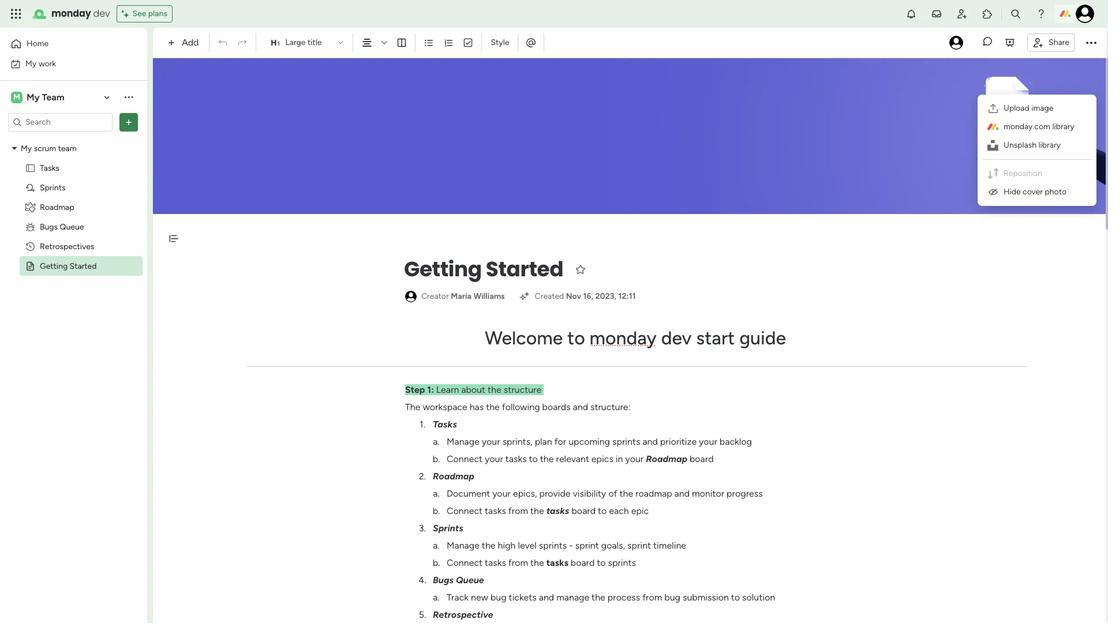 Task type: locate. For each thing, give the bounding box(es) containing it.
sprint right - on the right bottom of the page
[[576, 540, 599, 551]]

sprints down goals,
[[608, 558, 636, 569]]

0 vertical spatial tasks
[[40, 163, 59, 173]]

5 .
[[419, 610, 426, 621]]

options image
[[123, 116, 135, 128]]

getting inside field
[[404, 255, 482, 284]]

2 vertical spatial roadmap
[[433, 471, 475, 482]]

0 horizontal spatial monday
[[51, 7, 91, 20]]

manage for manage the high level sprints - sprint goals, sprint timeline
[[447, 540, 480, 551]]

1:
[[427, 385, 434, 396]]

connect up track
[[447, 558, 483, 569]]

library down monday.com library
[[1039, 140, 1061, 150]]

0 horizontal spatial queue
[[60, 222, 84, 232]]

manage left high
[[447, 540, 480, 551]]

from
[[509, 506, 528, 517], [509, 558, 528, 569], [643, 592, 662, 603]]

getting up creator
[[404, 255, 482, 284]]

1 horizontal spatial tasks
[[433, 419, 457, 430]]

high
[[498, 540, 516, 551]]

3 connect from the top
[[447, 558, 483, 569]]

monday.com library
[[1004, 122, 1075, 132]]

sprints down "my scrum team"
[[40, 183, 66, 193]]

my inside list box
[[21, 143, 32, 153]]

1 vertical spatial public board image
[[25, 261, 36, 272]]

bulleted list image
[[424, 38, 434, 48]]

0 vertical spatial roadmap
[[40, 202, 74, 212]]

2 sprint from the left
[[628, 540, 651, 551]]

dev
[[93, 7, 110, 20], [662, 327, 692, 349]]

level
[[518, 540, 537, 551]]

board
[[690, 454, 714, 465], [572, 506, 596, 517], [571, 558, 595, 569]]

3 a from the top
[[433, 540, 438, 551]]

1 horizontal spatial sprint
[[628, 540, 651, 551]]

0 vertical spatial connect
[[447, 454, 483, 465]]

hide cover photo menu item
[[983, 183, 1092, 202]]

v2 ellipsis image
[[1087, 35, 1097, 50]]

to left solution
[[731, 592, 740, 603]]

0 horizontal spatial sprints
[[40, 183, 66, 193]]

roadmap down prioritize on the bottom right of page
[[646, 454, 688, 465]]

tasks down "my scrum team"
[[40, 163, 59, 173]]

1 vertical spatial b .
[[433, 506, 440, 517]]

1 vertical spatial sprints
[[539, 540, 567, 551]]

bug right new
[[491, 592, 507, 603]]

plan
[[535, 437, 552, 447]]

a . for manage your sprints, plan for upcoming sprints and prioritize your backlog
[[433, 437, 440, 447]]

bugs right 4 .
[[433, 575, 454, 586]]

monitor
[[692, 488, 725, 499]]

connect up document
[[447, 454, 483, 465]]

1 vertical spatial my
[[27, 92, 40, 102]]

bugs queue up track
[[433, 575, 484, 586]]

connect down document
[[447, 506, 483, 517]]

1
[[420, 419, 424, 430]]

. for track new bug tickets and manage the process from bug submission to solution
[[438, 592, 440, 603]]

the right has
[[486, 402, 500, 413]]

epic
[[631, 506, 649, 517]]

. for bugs queue
[[425, 575, 426, 586]]

4 .
[[419, 575, 426, 586]]

-
[[569, 540, 573, 551]]

reposition menu item
[[983, 165, 1092, 183]]

retrospectives
[[40, 242, 94, 251]]

your for document your epics, provide visibility of the roadmap and monitor progress
[[493, 488, 511, 499]]

0 horizontal spatial sprint
[[576, 540, 599, 551]]

1 a . from the top
[[433, 437, 440, 447]]

your for manage your sprints, plan for upcoming sprints and prioritize your backlog
[[482, 437, 500, 447]]

2 manage from the top
[[447, 540, 480, 551]]

0 vertical spatial manage
[[447, 437, 480, 447]]

2 vertical spatial board
[[571, 558, 595, 569]]

manage
[[447, 437, 480, 447], [447, 540, 480, 551]]

my
[[25, 59, 37, 68], [27, 92, 40, 102], [21, 143, 32, 153]]

hide
[[1004, 187, 1021, 197]]

list box
[[0, 136, 147, 432]]

library for unsplash library
[[1039, 140, 1061, 150]]

timeline
[[654, 540, 687, 551]]

to down plan
[[529, 454, 538, 465]]

my inside button
[[25, 59, 37, 68]]

maria williams image
[[1076, 5, 1095, 23]]

getting started down the retrospectives
[[40, 261, 97, 271]]

4 a . from the top
[[433, 592, 440, 603]]

getting started
[[404, 255, 564, 284], [40, 261, 97, 271]]

. for tasks
[[424, 419, 426, 430]]

and left prioritize on the bottom right of page
[[643, 437, 658, 447]]

public board image for tasks
[[25, 163, 36, 174]]

apps image
[[982, 8, 994, 20]]

upcoming
[[569, 437, 610, 447]]

0 horizontal spatial bugs
[[40, 222, 58, 232]]

0 vertical spatial monday
[[51, 7, 91, 20]]

1 horizontal spatial getting
[[404, 255, 482, 284]]

dev left "start"
[[662, 327, 692, 349]]

maria
[[451, 292, 472, 301]]

monday
[[51, 7, 91, 20], [590, 327, 657, 349]]

1 vertical spatial dev
[[662, 327, 692, 349]]

tasks down the 'manage the high level sprints - sprint goals, sprint timeline'
[[547, 558, 569, 569]]

step
[[405, 385, 425, 396]]

b
[[433, 454, 438, 465], [433, 506, 438, 517], [433, 558, 438, 569]]

0 horizontal spatial roadmap
[[40, 202, 74, 212]]

workspace image
[[11, 91, 23, 104]]

my work
[[25, 59, 56, 68]]

queue
[[60, 222, 84, 232], [456, 575, 484, 586]]

reposition
[[1004, 169, 1043, 178]]

my right workspace icon
[[27, 92, 40, 102]]

roadmap up the retrospectives
[[40, 202, 74, 212]]

unsplash library image
[[988, 140, 1000, 151]]

. for roadmap
[[424, 471, 426, 482]]

1 vertical spatial connect
[[447, 506, 483, 517]]

2 vertical spatial from
[[643, 592, 662, 603]]

epics
[[592, 454, 614, 465]]

3 a . from the top
[[433, 540, 440, 551]]

0 vertical spatial bugs queue
[[40, 222, 84, 232]]

your left epics,
[[493, 488, 511, 499]]

1 vertical spatial from
[[509, 558, 528, 569]]

my left work
[[25, 59, 37, 68]]

home button
[[7, 35, 124, 53]]

1 vertical spatial b
[[433, 506, 438, 517]]

sprint right goals,
[[628, 540, 651, 551]]

1 vertical spatial manage
[[447, 540, 480, 551]]

1 connect from the top
[[447, 454, 483, 465]]

from down level
[[509, 558, 528, 569]]

your for connect your tasks to the relevant epics in your roadmap board
[[485, 454, 503, 465]]

my for my team
[[27, 92, 40, 102]]

title
[[308, 38, 322, 47]]

board down prioritize on the bottom right of page
[[690, 454, 714, 465]]

connect for connect your tasks to the relevant epics in your roadmap board
[[447, 454, 483, 465]]

1 b from the top
[[433, 454, 438, 465]]

b .
[[433, 454, 440, 465], [433, 506, 440, 517], [433, 558, 440, 569]]

1 public board image from the top
[[25, 163, 36, 174]]

roadmap up document
[[433, 471, 475, 482]]

2 b from the top
[[433, 506, 438, 517]]

2 horizontal spatial roadmap
[[646, 454, 688, 465]]

hide cover photo
[[1004, 187, 1067, 197]]

monday.com library menu item
[[983, 118, 1092, 136]]

1 horizontal spatial getting started
[[404, 255, 564, 284]]

connect for connect tasks from the tasks board to sprints
[[447, 558, 483, 569]]

0 vertical spatial from
[[509, 506, 528, 517]]

has
[[470, 402, 484, 413]]

3 b from the top
[[433, 558, 438, 569]]

0 horizontal spatial getting started
[[40, 261, 97, 271]]

0 horizontal spatial getting
[[40, 261, 68, 271]]

monday up home button
[[51, 7, 91, 20]]

1 a from the top
[[433, 437, 438, 447]]

library down image
[[1053, 122, 1075, 132]]

Getting Started field
[[401, 255, 567, 285]]

and right boards
[[573, 402, 588, 413]]

invite members image
[[957, 8, 968, 20]]

0 vertical spatial sprints
[[613, 437, 641, 447]]

1 vertical spatial bugs queue
[[433, 575, 484, 586]]

0 horizontal spatial started
[[70, 261, 97, 271]]

large
[[286, 38, 306, 47]]

manage down has
[[447, 437, 480, 447]]

created
[[535, 292, 564, 301]]

b for connect your tasks to the relevant epics in your roadmap board
[[433, 454, 438, 465]]

the right about
[[488, 385, 502, 396]]

bugs
[[40, 222, 58, 232], [433, 575, 454, 586]]

roadmap inside list box
[[40, 202, 74, 212]]

1 manage from the top
[[447, 437, 480, 447]]

1 vertical spatial library
[[1039, 140, 1061, 150]]

board down - on the right bottom of the page
[[571, 558, 595, 569]]

2 connect from the top
[[447, 506, 483, 517]]

0 vertical spatial my
[[25, 59, 37, 68]]

2 vertical spatial my
[[21, 143, 32, 153]]

my right caret down image
[[21, 143, 32, 153]]

tasks
[[40, 163, 59, 173], [433, 419, 457, 430]]

a .
[[433, 437, 440, 447], [433, 488, 440, 499], [433, 540, 440, 551], [433, 592, 440, 603]]

0 vertical spatial b .
[[433, 454, 440, 465]]

0 vertical spatial dev
[[93, 7, 110, 20]]

b for connect tasks from the tasks board to sprints
[[433, 558, 438, 569]]

connect
[[447, 454, 483, 465], [447, 506, 483, 517], [447, 558, 483, 569]]

3
[[419, 523, 424, 534]]

started down the retrospectives
[[70, 261, 97, 271]]

2 public board image from the top
[[25, 261, 36, 272]]

. for document your epics, provide visibility of the roadmap and monitor progress
[[438, 488, 440, 499]]

to left each
[[598, 506, 607, 517]]

queue inside list box
[[60, 222, 84, 232]]

sprints
[[40, 183, 66, 193], [433, 523, 464, 534]]

sprints
[[613, 437, 641, 447], [539, 540, 567, 551], [608, 558, 636, 569]]

backlog
[[720, 437, 752, 447]]

bug left submission
[[665, 592, 681, 603]]

goals,
[[602, 540, 625, 551]]

0 horizontal spatial bugs queue
[[40, 222, 84, 232]]

queue up new
[[456, 575, 484, 586]]

a for track new bug tickets and manage the process from bug submission to solution
[[433, 592, 438, 603]]

epics,
[[513, 488, 537, 499]]

1 vertical spatial sprints
[[433, 523, 464, 534]]

bugs up the retrospectives
[[40, 222, 58, 232]]

getting started up williams
[[404, 255, 564, 284]]

2 vertical spatial b
[[433, 558, 438, 569]]

1 b . from the top
[[433, 454, 440, 465]]

0 vertical spatial queue
[[60, 222, 84, 232]]

from right process
[[643, 592, 662, 603]]

about
[[462, 385, 486, 396]]

bugs queue up the retrospectives
[[40, 222, 84, 232]]

0 vertical spatial public board image
[[25, 163, 36, 174]]

unsplash library menu item
[[983, 136, 1092, 155]]

sprints right the 3 .
[[433, 523, 464, 534]]

the down level
[[531, 558, 544, 569]]

tasks down document
[[485, 506, 506, 517]]

queue up the retrospectives
[[60, 222, 84, 232]]

from down epics,
[[509, 506, 528, 517]]

. for sprints
[[424, 523, 426, 534]]

add
[[182, 37, 199, 48]]

public board image
[[25, 163, 36, 174], [25, 261, 36, 272]]

guide
[[740, 327, 786, 349]]

to down goals,
[[597, 558, 606, 569]]

.
[[424, 419, 426, 430], [438, 437, 440, 447], [438, 454, 440, 465], [424, 471, 426, 482], [438, 488, 440, 499], [438, 506, 440, 517], [424, 523, 426, 534], [438, 540, 440, 551], [438, 558, 440, 569], [425, 575, 426, 586], [438, 592, 440, 603], [424, 610, 426, 621]]

b . for connect tasks from the tasks board to each epic
[[433, 506, 440, 517]]

1 horizontal spatial queue
[[456, 575, 484, 586]]

0 vertical spatial bugs
[[40, 222, 58, 232]]

board for board to each epic
[[572, 506, 596, 517]]

1 horizontal spatial bug
[[665, 592, 681, 603]]

1 horizontal spatial sprints
[[433, 523, 464, 534]]

. for manage your sprints, plan for upcoming sprints and prioritize your backlog
[[438, 437, 440, 447]]

photo
[[1045, 187, 1067, 197]]

image
[[1032, 103, 1054, 113]]

share button
[[1028, 33, 1075, 52]]

3 b . from the top
[[433, 558, 440, 569]]

connect for connect tasks from the tasks board to each epic
[[447, 506, 483, 517]]

1 vertical spatial roadmap
[[646, 454, 688, 465]]

1 horizontal spatial started
[[486, 255, 564, 284]]

dev left see
[[93, 7, 110, 20]]

2 a . from the top
[[433, 488, 440, 499]]

2 vertical spatial sprints
[[608, 558, 636, 569]]

solution
[[743, 592, 776, 603]]

2 vertical spatial b .
[[433, 558, 440, 569]]

2 vertical spatial connect
[[447, 558, 483, 569]]

sprints left - on the right bottom of the page
[[539, 540, 567, 551]]

bugs queue inside list box
[[40, 222, 84, 232]]

0 vertical spatial library
[[1053, 122, 1075, 132]]

4
[[419, 575, 425, 586]]

0 horizontal spatial bug
[[491, 592, 507, 603]]

started inside list box
[[70, 261, 97, 271]]

1 vertical spatial board
[[572, 506, 596, 517]]

the workspace has the following boards and structure:
[[405, 402, 631, 413]]

my inside workspace selection "element"
[[27, 92, 40, 102]]

submission
[[683, 592, 729, 603]]

scrum
[[34, 143, 56, 153]]

0 horizontal spatial tasks
[[40, 163, 59, 173]]

1 vertical spatial tasks
[[433, 419, 457, 430]]

my team
[[27, 92, 64, 102]]

getting inside list box
[[40, 261, 68, 271]]

your
[[482, 437, 500, 447], [699, 437, 718, 447], [485, 454, 503, 465], [626, 454, 644, 465], [493, 488, 511, 499]]

getting down the retrospectives
[[40, 261, 68, 271]]

for
[[555, 437, 567, 447]]

library
[[1053, 122, 1075, 132], [1039, 140, 1061, 150]]

1 vertical spatial queue
[[456, 575, 484, 586]]

select product image
[[10, 8, 22, 20]]

0 vertical spatial sprints
[[40, 183, 66, 193]]

sprints up in at the right bottom
[[613, 437, 641, 447]]

help image
[[1036, 8, 1047, 20]]

1 horizontal spatial bugs
[[433, 575, 454, 586]]

board down visibility
[[572, 506, 596, 517]]

your left sprints,
[[482, 437, 500, 447]]

option
[[0, 138, 147, 140]]

0 vertical spatial b
[[433, 454, 438, 465]]

the left high
[[482, 540, 496, 551]]

add button
[[163, 33, 206, 52]]

tickets
[[509, 592, 537, 603]]

started
[[486, 255, 564, 284], [70, 261, 97, 271]]

upload image image
[[988, 103, 1000, 114]]

started up the created
[[486, 255, 564, 284]]

monday down 12:11
[[590, 327, 657, 349]]

tasks down provide
[[547, 506, 570, 517]]

williams
[[474, 292, 505, 301]]

board for board to sprints
[[571, 558, 595, 569]]

2 a from the top
[[433, 488, 438, 499]]

prioritize
[[660, 437, 697, 447]]

4 a from the top
[[433, 592, 438, 603]]

1 horizontal spatial monday
[[590, 327, 657, 349]]

2 b . from the top
[[433, 506, 440, 517]]

share
[[1049, 37, 1070, 47]]

tasks down workspace at the left
[[433, 419, 457, 430]]

bug
[[491, 592, 507, 603], [665, 592, 681, 603]]

your down sprints,
[[485, 454, 503, 465]]



Task type: describe. For each thing, give the bounding box(es) containing it.
team
[[58, 143, 77, 153]]

search everything image
[[1010, 8, 1022, 20]]

hide cover photo image
[[988, 187, 1000, 198]]

plans
[[148, 9, 167, 18]]

progress
[[727, 488, 763, 499]]

see plans button
[[117, 5, 173, 23]]

see
[[132, 9, 146, 18]]

b . for connect tasks from the tasks board to sprints
[[433, 558, 440, 569]]

getting started inside field
[[404, 255, 564, 284]]

boards
[[543, 402, 571, 413]]

home
[[27, 39, 49, 49]]

numbered list image
[[444, 38, 454, 48]]

sprints inside list box
[[40, 183, 66, 193]]

large title
[[286, 38, 322, 47]]

b for connect tasks from the tasks board to each epic
[[433, 506, 438, 517]]

caret down image
[[12, 144, 17, 152]]

a for manage your sprints, plan for upcoming sprints and prioritize your backlog
[[433, 437, 438, 447]]

monday.com library image
[[988, 121, 1000, 133]]

style button
[[486, 33, 515, 53]]

relevant
[[556, 454, 590, 465]]

track new bug tickets and manage the process from bug submission to solution
[[447, 592, 776, 603]]

manage your sprints, plan for upcoming sprints and prioritize your backlog
[[447, 437, 752, 447]]

retrospective
[[433, 610, 493, 621]]

the
[[405, 402, 421, 413]]

1 vertical spatial monday
[[590, 327, 657, 349]]

board activity image
[[950, 36, 964, 50]]

cover
[[1023, 187, 1043, 197]]

a . for track new bug tickets and manage the process from bug submission to solution
[[433, 592, 440, 603]]

my for my scrum team
[[21, 143, 32, 153]]

in
[[616, 454, 623, 465]]

0 vertical spatial board
[[690, 454, 714, 465]]

2 bug from the left
[[665, 592, 681, 603]]

and left monitor
[[675, 488, 690, 499]]

add to favorites image
[[575, 264, 587, 275]]

list box containing my scrum team
[[0, 136, 147, 432]]

creator
[[422, 292, 449, 301]]

bugs inside list box
[[40, 222, 58, 232]]

from for board to each epic
[[509, 506, 528, 517]]

following
[[502, 402, 540, 413]]

0 horizontal spatial dev
[[93, 7, 110, 20]]

the down epics,
[[531, 506, 544, 517]]

b . for connect your tasks to the relevant epics in your roadmap board
[[433, 454, 440, 465]]

nov
[[566, 292, 582, 301]]

created nov 16, 2023, 12:11
[[535, 292, 636, 301]]

reposition image
[[988, 168, 1000, 180]]

connect tasks from the tasks board to sprints
[[447, 558, 636, 569]]

public board image for getting started
[[25, 261, 36, 272]]

inbox image
[[931, 8, 943, 20]]

team
[[42, 92, 64, 102]]

visibility
[[573, 488, 607, 499]]

checklist image
[[463, 38, 474, 48]]

your right in at the right bottom
[[626, 454, 644, 465]]

1 .
[[420, 419, 426, 430]]

16,
[[584, 292, 594, 301]]

. for manage the high level sprints - sprint goals, sprint timeline
[[438, 540, 440, 551]]

menu menu
[[983, 99, 1092, 202]]

sprints,
[[503, 437, 533, 447]]

learn
[[436, 385, 459, 396]]

my for my work
[[25, 59, 37, 68]]

and right tickets
[[539, 592, 554, 603]]

started inside field
[[486, 255, 564, 284]]

tasks down high
[[485, 558, 506, 569]]

see plans
[[132, 9, 167, 18]]

from for board to sprints
[[509, 558, 528, 569]]

upload image menu item
[[983, 99, 1092, 118]]

a for document your epics, provide visibility of the roadmap and monitor progress
[[433, 488, 438, 499]]

the left process
[[592, 592, 606, 603]]

1 bug from the left
[[491, 592, 507, 603]]

manage the high level sprints - sprint goals, sprint timeline
[[447, 540, 687, 551]]

upload image
[[1004, 103, 1054, 113]]

document
[[447, 488, 490, 499]]

2
[[419, 471, 424, 482]]

upload
[[1004, 103, 1030, 113]]

unsplash library
[[1004, 140, 1061, 150]]

style
[[491, 38, 510, 47]]

mention image
[[526, 37, 537, 48]]

2 .
[[419, 471, 426, 482]]

work
[[38, 59, 56, 68]]

to down nov
[[568, 327, 585, 349]]

m
[[13, 92, 20, 102]]

new
[[471, 592, 488, 603]]

structure:
[[591, 402, 631, 413]]

start
[[697, 327, 735, 349]]

1 horizontal spatial dev
[[662, 327, 692, 349]]

manage for manage your sprints, plan for upcoming sprints and prioritize your backlog
[[447, 437, 480, 447]]

workspace selection element
[[11, 90, 66, 104]]

process
[[608, 592, 640, 603]]

my work button
[[7, 55, 124, 73]]

1 horizontal spatial roadmap
[[433, 471, 475, 482]]

structure
[[504, 385, 542, 396]]

the down plan
[[540, 454, 554, 465]]

library for monday.com library
[[1053, 122, 1075, 132]]

notifications image
[[906, 8, 918, 20]]

1 horizontal spatial bugs queue
[[433, 575, 484, 586]]

your left "backlog"
[[699, 437, 718, 447]]

a . for manage the high level sprints - sprint goals, sprint timeline
[[433, 540, 440, 551]]

document your epics, provide visibility of the roadmap and monitor progress
[[447, 488, 763, 499]]

manage
[[557, 592, 590, 603]]

unsplash
[[1004, 140, 1037, 150]]

provide
[[540, 488, 571, 499]]

of
[[609, 488, 618, 499]]

welcome to monday dev start guide
[[485, 327, 786, 349]]

1 vertical spatial bugs
[[433, 575, 454, 586]]

connect tasks from the tasks board to each epic
[[447, 506, 649, 517]]

a for manage the high level sprints - sprint goals, sprint timeline
[[433, 540, 438, 551]]

step 1: learn about the structure
[[405, 385, 544, 396]]

my scrum team
[[21, 143, 77, 153]]

2023,
[[596, 292, 617, 301]]

each
[[609, 506, 629, 517]]

workspace
[[423, 402, 468, 413]]

1 sprint from the left
[[576, 540, 599, 551]]

. for retrospective
[[424, 610, 426, 621]]

5
[[419, 610, 424, 621]]

workspace options image
[[123, 91, 135, 103]]

monday dev
[[51, 7, 110, 20]]

creator maria williams
[[422, 292, 505, 301]]

monday.com
[[1004, 122, 1051, 132]]

roadmap
[[636, 488, 672, 499]]

getting started inside list box
[[40, 261, 97, 271]]

layout image
[[397, 38, 407, 48]]

track
[[447, 592, 469, 603]]

3 .
[[419, 523, 426, 534]]

the right of in the bottom right of the page
[[620, 488, 634, 499]]

a . for document your epics, provide visibility of the roadmap and monitor progress
[[433, 488, 440, 499]]

Search in workspace field
[[24, 115, 96, 129]]

tasks down sprints,
[[506, 454, 527, 465]]



Task type: vqa. For each thing, say whether or not it's contained in the screenshot.


